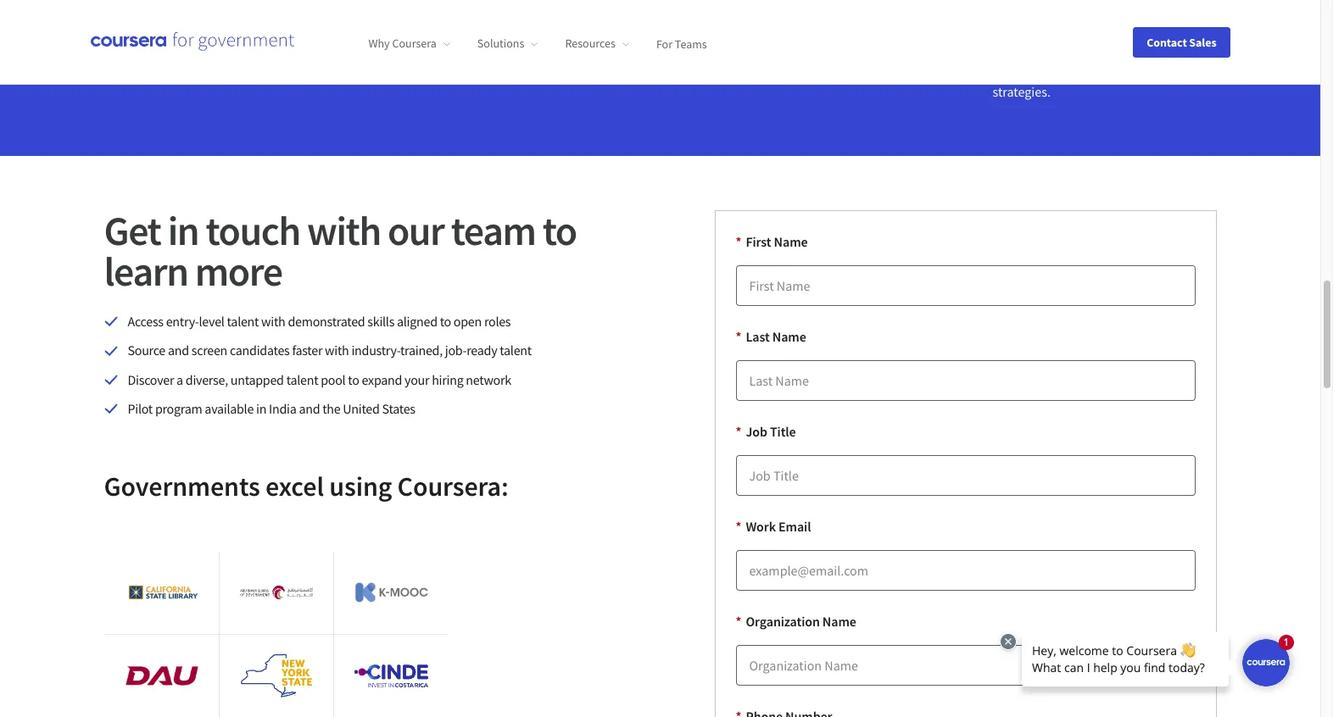 Task type: vqa. For each thing, say whether or not it's contained in the screenshot.
the experience within the Create a professional UX portfolio that includes 3 end-to-end projects: a mobile app, a responsive website, and a cross- platform experience
no



Task type: locate. For each thing, give the bounding box(es) containing it.
2 vertical spatial with
[[325, 342, 349, 359]]

4 * from the top
[[736, 518, 742, 535]]

work
[[746, 518, 776, 535]]

solutions link
[[477, 36, 538, 51]]

with up candidates
[[261, 313, 285, 330]]

coursera for government image
[[90, 32, 294, 52]]

first
[[746, 233, 771, 250]]

title
[[770, 423, 796, 440]]

to inside the get in touch with our team to learn more
[[542, 205, 576, 256]]

* work email
[[736, 518, 811, 535]]

using
[[329, 469, 392, 503]]

talent down faster
[[286, 371, 318, 388]]

in
[[168, 205, 199, 256], [256, 400, 266, 417]]

why coursera link
[[368, 36, 450, 51]]

discover
[[128, 371, 174, 388]]

teams
[[675, 36, 707, 51]]

talent right level
[[227, 313, 259, 330]]

1 vertical spatial in
[[256, 400, 266, 417]]

solutions
[[477, 36, 524, 51]]

* left last
[[736, 328, 742, 345]]

Last Name text field
[[736, 360, 1195, 401]]

cinde costa rica image
[[355, 664, 428, 687]]

* for * first name
[[736, 233, 742, 250]]

new york state image
[[240, 651, 313, 700]]

k mooc image
[[355, 583, 428, 603]]

roles
[[484, 313, 511, 330]]

0 horizontal spatial in
[[168, 205, 199, 256]]

faster
[[292, 342, 322, 359]]

benchmark
[[1109, 42, 1174, 59]]

with left our
[[307, 205, 381, 256]]

talent
[[227, 313, 259, 330], [500, 342, 532, 359], [286, 371, 318, 388]]

2 vertical spatial name
[[822, 613, 856, 630]]

touch
[[206, 205, 300, 256]]

and up guide
[[1085, 42, 1107, 59]]

1 vertical spatial talent
[[500, 342, 532, 359]]

Job Title text field
[[736, 455, 1195, 496]]

to right team
[[542, 205, 576, 256]]

guide
[[1102, 63, 1134, 80]]

* left first
[[736, 233, 742, 250]]

states
[[382, 400, 415, 417]]

access
[[128, 313, 163, 330]]

1 horizontal spatial talent
[[286, 371, 318, 388]]

name for * organization name
[[822, 613, 856, 630]]

for
[[656, 36, 673, 51]]

assessments
[[750, 64, 822, 81]]

united
[[343, 400, 380, 417]]

* for * organization name
[[736, 613, 742, 630]]

and
[[1085, 42, 1107, 59], [824, 64, 846, 81], [168, 342, 189, 359], [299, 400, 320, 417]]

the
[[322, 400, 340, 417]]

source
[[128, 342, 165, 359]]

1 vertical spatial name
[[772, 328, 806, 345]]

more
[[195, 246, 282, 297]]

* left "job"
[[736, 423, 742, 440]]

and up "a"
[[168, 342, 189, 359]]

* organization name
[[736, 613, 856, 630]]

0 vertical spatial with
[[307, 205, 381, 256]]

measure,
[[1030, 42, 1082, 59]]

to
[[1087, 63, 1099, 80], [542, 205, 576, 256], [440, 313, 451, 330], [348, 371, 359, 388]]

with
[[307, 205, 381, 256], [261, 313, 285, 330], [325, 342, 349, 359]]

1 * from the top
[[736, 233, 742, 250]]

real-
[[899, 43, 925, 60]]

2 vertical spatial talent
[[286, 371, 318, 388]]

name
[[774, 233, 808, 250], [772, 328, 806, 345], [822, 613, 856, 630]]

0 vertical spatial in
[[168, 205, 199, 256]]

skills
[[367, 313, 394, 330]]

name right first
[[774, 233, 808, 250]]

* left organization
[[736, 613, 742, 630]]

in left "india"
[[256, 400, 266, 417]]

applied
[[756, 43, 799, 60]]

enable applied learning through real- world assessments and projects.
[[714, 43, 925, 81]]

excel
[[265, 469, 324, 503]]

with up pool
[[325, 342, 349, 359]]

to inside track, measure, and benchmark learner progress to guide training strategies.
[[1087, 63, 1099, 80]]

name right last
[[772, 328, 806, 345]]

coursera
[[392, 36, 437, 51]]

resources
[[565, 36, 616, 51]]

ready
[[467, 342, 497, 359]]

access entry-level talent with demonstrated skills aligned to open roles
[[128, 313, 511, 330]]

1 horizontal spatial in
[[256, 400, 266, 417]]

screen
[[191, 342, 227, 359]]

2 horizontal spatial talent
[[500, 342, 532, 359]]

0 horizontal spatial talent
[[227, 313, 259, 330]]

a
[[176, 371, 183, 388]]

3 * from the top
[[736, 423, 742, 440]]

to left 'open'
[[440, 313, 451, 330]]

pilot program available in india and the united states
[[128, 400, 415, 417]]

*
[[736, 233, 742, 250], [736, 328, 742, 345], [736, 423, 742, 440], [736, 518, 742, 535], [736, 613, 742, 630]]

governments excel using coursera:
[[104, 469, 509, 503]]

example@email.com email field
[[736, 550, 1195, 591]]

in right get
[[168, 205, 199, 256]]

abu dhabi school of government image
[[240, 586, 313, 599]]

name right organization
[[822, 613, 856, 630]]

0 vertical spatial name
[[774, 233, 808, 250]]

world
[[714, 64, 747, 81]]

* for * work email
[[736, 518, 742, 535]]

get in touch with our team to learn more
[[104, 205, 576, 297]]

network
[[466, 371, 511, 388]]

0 vertical spatial talent
[[227, 313, 259, 330]]

and down learning
[[824, 64, 846, 81]]

track,
[[993, 42, 1027, 59]]

to right pool
[[348, 371, 359, 388]]

projects.
[[849, 64, 898, 81]]

to left guide
[[1087, 63, 1099, 80]]

entry-
[[166, 313, 199, 330]]

2 * from the top
[[736, 328, 742, 345]]

defense acquisition university (dau) image
[[125, 666, 198, 686]]

talent right ready at the left
[[500, 342, 532, 359]]

aligned
[[397, 313, 437, 330]]

* last name
[[736, 328, 806, 345]]

* left work
[[736, 518, 742, 535]]

learning
[[802, 43, 849, 60]]

expand
[[362, 371, 402, 388]]

for teams link
[[656, 36, 707, 51]]

5 * from the top
[[736, 613, 742, 630]]



Task type: describe. For each thing, give the bounding box(es) containing it.
source and screen candidates faster with industry-trained, job-ready talent
[[128, 342, 532, 359]]

discover a diverse, untapped talent pool to expand your hiring network
[[128, 371, 511, 388]]

to for progress
[[1087, 63, 1099, 80]]

contact sales
[[1147, 34, 1216, 50]]

* first name
[[736, 233, 808, 250]]

contact
[[1147, 34, 1187, 50]]

job-
[[445, 342, 467, 359]]

level
[[199, 313, 224, 330]]

hiring
[[432, 371, 463, 388]]

First Name text field
[[736, 265, 1195, 306]]

open
[[454, 313, 482, 330]]

to for pool
[[348, 371, 359, 388]]

with inside the get in touch with our team to learn more
[[307, 205, 381, 256]]

name for * last name
[[772, 328, 806, 345]]

learn
[[104, 246, 188, 297]]

name for * first name
[[774, 233, 808, 250]]

your
[[405, 371, 429, 388]]

1 vertical spatial with
[[261, 313, 285, 330]]

last
[[746, 328, 770, 345]]

india
[[269, 400, 296, 417]]

track, measure, and benchmark learner progress to guide training strategies.
[[993, 42, 1181, 100]]

pilot
[[128, 400, 153, 417]]

in inside the get in touch with our team to learn more
[[168, 205, 199, 256]]

pool
[[321, 371, 345, 388]]

demonstrated
[[288, 313, 365, 330]]

through
[[851, 43, 897, 60]]

training
[[1136, 63, 1181, 80]]

why coursera
[[368, 36, 437, 51]]

contact sales button
[[1133, 27, 1230, 57]]

and inside enable applied learning through real- world assessments and projects.
[[824, 64, 846, 81]]

enable
[[714, 43, 754, 60]]

* for * job title
[[736, 423, 742, 440]]

resources link
[[565, 36, 629, 51]]

to for team
[[542, 205, 576, 256]]

for teams
[[656, 36, 707, 51]]

trained,
[[400, 342, 443, 359]]

* for * last name
[[736, 328, 742, 345]]

email
[[778, 518, 811, 535]]

learner
[[993, 63, 1033, 80]]

why
[[368, 36, 390, 51]]

candidates
[[230, 342, 290, 359]]

california state library image
[[125, 582, 198, 603]]

untapped
[[230, 371, 284, 388]]

governments
[[104, 469, 260, 503]]

program
[[155, 400, 202, 417]]

and inside track, measure, and benchmark learner progress to guide training strategies.
[[1085, 42, 1107, 59]]

strategies.
[[993, 83, 1051, 100]]

available
[[205, 400, 254, 417]]

organization
[[746, 613, 820, 630]]

industry-
[[351, 342, 400, 359]]

team
[[451, 205, 536, 256]]

Organization Name text field
[[736, 645, 1195, 686]]

get
[[104, 205, 161, 256]]

job
[[746, 423, 767, 440]]

diverse,
[[186, 371, 228, 388]]

coursera:
[[397, 469, 509, 503]]

* job title
[[736, 423, 796, 440]]

our
[[387, 205, 444, 256]]

and left the
[[299, 400, 320, 417]]

progress
[[1036, 63, 1085, 80]]

sales
[[1189, 34, 1216, 50]]



